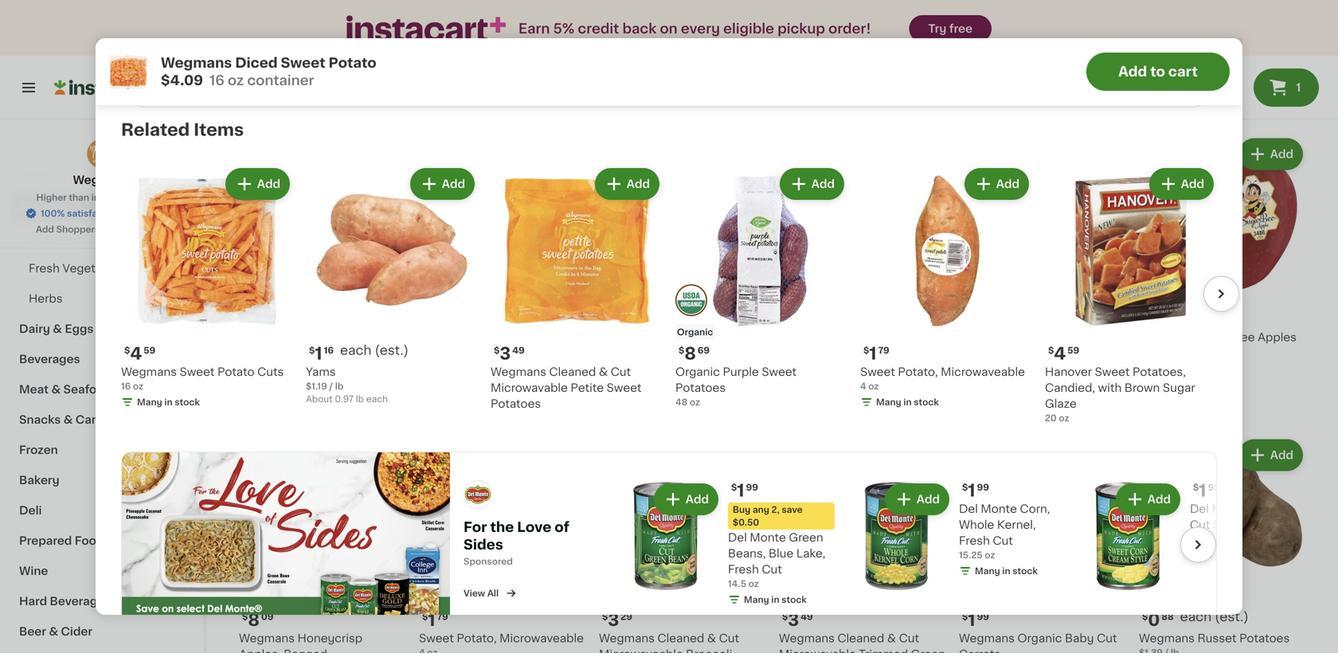 Task type: locate. For each thing, give the bounding box(es) containing it.
stock for sweet potato, microwaveable
[[914, 398, 939, 407]]

stock for del monte corn, whole kernel, fresh cut
[[1013, 567, 1038, 575]]

for the love of sides spo nsored
[[464, 520, 569, 566]]

09 for 8
[[261, 613, 274, 621]]

del inside del monte green beans, blue lake, fresh cut 14.5 oz
[[728, 532, 747, 543]]

many for del monte green beans, blue lake, fresh cut
[[744, 595, 769, 604]]

3 inside $ 6 wegmans sweetango® apples, bagged 3 lb
[[239, 97, 245, 106]]

store
[[103, 193, 127, 202]]

potato, inside sweet potato, microwaveable 4 oz
[[898, 366, 938, 378]]

wine
[[19, 566, 48, 577]]

(est.) for wegmans russet potatoes
[[1215, 611, 1249, 623]]

sweet
[[249, 42, 283, 53], [281, 56, 325, 70], [694, 332, 729, 343], [180, 366, 215, 378], [762, 366, 797, 378], [860, 366, 895, 378], [1095, 366, 1130, 378], [607, 382, 642, 394], [1213, 519, 1248, 530], [419, 633, 454, 644]]

save right 2,
[[782, 505, 803, 514]]

stock down del monte corn, whole kernel, fresh cut 15.25 oz
[[1013, 567, 1038, 575]]

49 right the 7
[[260, 311, 272, 320]]

$1.76 each (estimated) element
[[1139, 43, 1306, 63]]

wegmans honeycrisp apples, bagged
[[239, 633, 362, 653]]

16 right stores
[[209, 74, 224, 87]]

1 package from the left
[[666, 110, 703, 119]]

recipes link
[[10, 162, 194, 193]]

$ inside $ 1 47
[[1142, 311, 1148, 320]]

$ 4 59 down dairy & eggs link
[[124, 345, 155, 362]]

(est.) up wegmans russet potatoes
[[1215, 611, 1249, 623]]

microwavable for wegmans cleaned & cut microwavable petite sweet potatoes
[[491, 382, 568, 394]]

candied,
[[1045, 382, 1095, 394]]

1 horizontal spatial potatoes,
[[1133, 366, 1186, 378]]

1 horizontal spatial cleaned
[[658, 633, 704, 644]]

1 vertical spatial sugar
[[1163, 382, 1195, 394]]

1 horizontal spatial 59
[[1068, 346, 1079, 355]]

about down $4.39
[[1139, 94, 1166, 103]]

stores
[[181, 84, 209, 93]]

1 horizontal spatial 09
[[622, 311, 634, 320]]

& inside wegmans cleaned & cut microwaveable broccol
[[707, 633, 716, 644]]

99 for buy any 2, save $0.50
[[746, 483, 758, 492]]

style,
[[1230, 535, 1262, 546]]

$ 1 47
[[1142, 311, 1168, 327]]

2 vertical spatial diced
[[658, 332, 691, 343]]

apples,
[[239, 82, 281, 93], [239, 649, 281, 653]]

many in stock for del monte corn, whole kernel, fresh cut
[[975, 567, 1038, 575]]

09 up wegmans honeycrisp apples, bagged
[[261, 613, 274, 621]]

beverages down dairy & eggs on the left of page
[[19, 354, 80, 365]]

hanover sweet potatoes, candied, with brown sugar glaze 20 oz
[[1045, 366, 1195, 423]]

eggs
[[65, 323, 94, 335]]

cut up cream
[[1190, 519, 1210, 530]]

related
[[121, 121, 190, 138]]

back
[[623, 22, 657, 35]]

0 horizontal spatial 8
[[248, 612, 260, 628]]

1 horizontal spatial microwavable
[[779, 649, 856, 653]]

organic inside wegmans organic baby cut carrots
[[1018, 633, 1062, 644]]

microwavable for wegmans cleaned & cut microwavable trimmed gree
[[779, 649, 856, 653]]

baby
[[1065, 633, 1094, 644]]

all
[[167, 84, 179, 93], [487, 589, 499, 598]]

1 horizontal spatial russet
[[1198, 633, 1237, 644]]

$ up yams
[[309, 346, 315, 355]]

0 horizontal spatial 79
[[437, 613, 448, 621]]

2 vertical spatial 49
[[801, 613, 813, 621]]

monte
[[981, 503, 1017, 514], [1212, 503, 1248, 514], [750, 532, 786, 543]]

1 vertical spatial corn,
[[1251, 519, 1281, 530]]

oz down $ 16 wegmans fresh cut tropical fruit bowl 32 oz
[[868, 382, 879, 391]]

2 59 from the left
[[1068, 346, 1079, 355]]

1 vertical spatial wegmans diced sweet potato 16 oz container
[[599, 332, 729, 372]]

0 vertical spatial bagged
[[284, 82, 327, 93]]

$ inside $ 6 wegmans sweetango® apples, bagged 3 lb
[[242, 45, 248, 54]]

3 for wegmans cleaned & cut microwavable petite sweet potatoes
[[500, 345, 511, 362]]

1 horizontal spatial 79
[[878, 346, 890, 355]]

1 vertical spatial 49
[[512, 346, 525, 355]]

add inside button
[[1118, 65, 1147, 78]]

oz right 19 at the top left
[[431, 97, 441, 106]]

monte inside del monte corn, whole kernel, fresh cut 15.25 oz
[[981, 503, 1017, 514]]

0 horizontal spatial corn,
[[1020, 503, 1050, 514]]

each (est.) for wegmans sugar bee apples
[[1175, 309, 1243, 322]]

1 horizontal spatial microwaveable
[[599, 649, 683, 653]]

save inside buy any 2, save $0.50
[[782, 505, 803, 514]]

russet down "$0.88 each (estimated)" element
[[1198, 633, 1237, 644]]

potatoes
[[675, 382, 726, 394], [491, 398, 541, 409], [1240, 633, 1290, 644]]

0 horizontal spatial russet
[[1074, 66, 1113, 77]]

sponsored badge image down 0.42
[[1139, 372, 1187, 381]]

$ inside "$ 8 09"
[[242, 613, 248, 621]]

wegmans diced sweet potato 16 oz container up 48
[[599, 332, 729, 372]]

0 horizontal spatial microwavable
[[491, 382, 568, 394]]

stock for wegmans sweet potato cuts
[[175, 398, 200, 407]]

container
[[178, 74, 221, 82], [247, 74, 314, 87], [623, 363, 667, 372]]

1 vertical spatial microwaveable
[[500, 633, 584, 644]]

$4.39
[[1139, 81, 1166, 90]]

0 vertical spatial russet
[[1074, 66, 1113, 77]]

container inside wegmans diced sweet potato $4.09 16 oz container
[[247, 74, 314, 87]]

in for del monte corn, whole kernel, fresh cut
[[1002, 567, 1011, 575]]

2 horizontal spatial sponsored badge image
[[1139, 372, 1187, 381]]

$ up carrots
[[962, 613, 968, 621]]

green
[[789, 532, 823, 543]]

in for sweet potato, microwaveable
[[904, 398, 912, 407]]

sweet inside del monte fresh cut sweet corn, cream style, golden
[[1213, 519, 1248, 530]]

wegmans inside $ 6 wegmans sweetango® apples, bagged 3 lb
[[239, 66, 295, 77]]

about inside yams $1.19 / lb about 0.97 lb each
[[306, 395, 333, 403]]

sweet inside 'wegmans sweet potato cuts 16 oz'
[[180, 366, 215, 378]]

2 bagged from the top
[[284, 649, 327, 653]]

ginger
[[1173, 66, 1211, 77]]

1 horizontal spatial $ 4 59
[[1048, 345, 1079, 362]]

$ 1 99 up carrots
[[962, 612, 989, 628]]

package inside $2.89 / lb about 2.3 lb / package
[[840, 110, 878, 119]]

russet
[[1074, 66, 1113, 77], [1198, 633, 1237, 644]]

del inside del monte corn, whole kernel, fresh cut 15.25 oz
[[959, 503, 978, 514]]

2 package from the left
[[840, 110, 878, 119]]

79 right bowl
[[878, 346, 890, 355]]

4 for wegmans diced sweet potato
[[608, 311, 620, 327]]

add button
[[1240, 140, 1302, 168], [227, 170, 288, 198], [412, 170, 473, 198], [596, 170, 658, 198], [781, 170, 843, 198], [966, 170, 1028, 198], [1151, 170, 1212, 198], [340, 441, 401, 470], [520, 441, 581, 470], [700, 441, 762, 470], [880, 441, 942, 470], [1060, 441, 1122, 470], [1240, 441, 1302, 470], [655, 485, 717, 514], [886, 485, 948, 514], [1117, 485, 1179, 514]]

container down $ 4 09
[[623, 363, 667, 372]]

many in stock for del monte green beans, blue lake, fresh cut
[[744, 595, 807, 604]]

potatoes, up brown
[[1133, 366, 1186, 378]]

0 horizontal spatial potato,
[[457, 633, 497, 644]]

0 horizontal spatial sponsored badge image
[[239, 109, 287, 118]]

each (est.) up the wegmans sugar bee apples
[[1175, 309, 1243, 322]]

oz inside $ 16 wegmans fresh cut tropical fruit bowl 32 oz
[[792, 363, 803, 372]]

lb up 0.97
[[335, 382, 344, 391]]

0 horizontal spatial save
[[137, 225, 158, 234]]

trimmed
[[859, 649, 908, 653]]

&
[[53, 323, 62, 335], [599, 366, 608, 378], [51, 384, 61, 395], [63, 414, 73, 425], [49, 626, 58, 637], [707, 633, 716, 644], [887, 633, 896, 644]]

$ up wegmans honeycrisp apples, bagged
[[242, 613, 248, 621]]

wegmans
[[154, 42, 209, 53], [161, 56, 232, 70], [239, 66, 295, 77], [959, 66, 1015, 77], [73, 174, 130, 186], [599, 332, 655, 343], [779, 332, 835, 343], [959, 332, 1015, 343], [1139, 332, 1195, 343], [121, 366, 177, 378], [491, 366, 546, 378], [239, 633, 295, 644], [599, 633, 655, 644], [779, 633, 835, 644], [959, 633, 1015, 644], [1139, 633, 1195, 644]]

product group containing 19 oz
[[419, 0, 586, 122]]

herbs
[[29, 293, 63, 304]]

corn, up style,
[[1251, 519, 1281, 530]]

bagged down sweetango®
[[284, 82, 327, 93]]

0 vertical spatial potatoes,
[[1018, 66, 1071, 77]]

3 left 29 at the bottom of the page
[[608, 612, 619, 628]]

1 horizontal spatial save
[[782, 505, 803, 514]]

0 vertical spatial 49
[[260, 311, 272, 320]]

1 vertical spatial 79
[[437, 613, 448, 621]]

1 vertical spatial $ 3 49
[[782, 612, 813, 628]]

potato, down view
[[457, 633, 497, 644]]

1 horizontal spatial potatoes
[[675, 382, 726, 394]]

fresh left 'tropical' at the bottom
[[838, 332, 869, 343]]

$
[[242, 45, 248, 54], [1142, 45, 1148, 54], [242, 311, 248, 320], [602, 311, 608, 320], [782, 311, 788, 320], [962, 311, 968, 320], [1142, 311, 1148, 320], [124, 346, 130, 355], [309, 346, 315, 355], [494, 346, 500, 355], [679, 346, 685, 355], [863, 346, 869, 355], [1048, 346, 1054, 355], [731, 483, 737, 492], [962, 483, 968, 492], [1193, 483, 1199, 492], [242, 613, 248, 621], [422, 613, 428, 621], [602, 613, 608, 621], [782, 613, 788, 621], [962, 613, 968, 621], [1142, 613, 1148, 621]]

1 apples, from the top
[[239, 82, 281, 93]]

0 horizontal spatial 09
[[261, 613, 274, 621]]

1 vertical spatial potato,
[[457, 633, 497, 644]]

monte inside del monte fresh cut sweet corn, cream style, golden
[[1212, 503, 1248, 514]]

diced
[[212, 42, 246, 53], [235, 56, 278, 70], [658, 332, 691, 343]]

cart
[[1168, 65, 1198, 78]]

each up ginger on the right top
[[1175, 43, 1206, 56]]

del up the whole
[[959, 503, 978, 514]]

many in stock down del monte green beans, blue lake, fresh cut 14.5 oz
[[744, 595, 807, 604]]

sponsored badge image down wegmans diced sweet potato $4.09 16 oz container
[[239, 109, 287, 118]]

cleaned for wegmans cleaned & cut microwaveable broccol
[[658, 633, 704, 644]]

0 vertical spatial $ 3 49
[[494, 345, 525, 362]]

09 inside "$ 8 09"
[[261, 613, 274, 621]]

oz right 20
[[1059, 414, 1069, 423]]

$ inside $ 16 wegmans fresh cut tropical fruit bowl 32 oz
[[782, 311, 788, 320]]

stock down del monte green beans, blue lake, fresh cut 14.5 oz
[[782, 595, 807, 604]]

2 horizontal spatial monte
[[1212, 503, 1248, 514]]

1 horizontal spatial potato,
[[898, 366, 938, 378]]

$2.89 element
[[959, 43, 1126, 63]]

fresh up $4.39
[[1139, 66, 1170, 77]]

to up $4.39
[[1150, 65, 1165, 78]]

oz inside sweet potato, microwaveable 4 oz
[[868, 382, 879, 391]]

16 up yams
[[324, 346, 334, 355]]

each (est.)
[[1175, 43, 1243, 56], [1175, 309, 1243, 322], [340, 344, 409, 357], [1180, 611, 1249, 623]]

brown
[[1125, 382, 1160, 394]]

$ 1 79 right bowl
[[863, 345, 890, 362]]

1 vertical spatial bagged
[[284, 649, 327, 653]]

1 vertical spatial save
[[782, 505, 803, 514]]

0 horizontal spatial potatoes
[[491, 398, 541, 409]]

family
[[1077, 348, 1119, 359]]

$ 11 wegmans fresh cut watermelon chunks, family pack
[[959, 311, 1119, 375]]

each right 0.97
[[366, 395, 388, 403]]

hanover
[[1045, 366, 1092, 378]]

0 horizontal spatial $ 4 59
[[124, 345, 155, 362]]

each (est.) up wegmans russet potatoes
[[1180, 611, 1249, 623]]

cut up trimmed
[[899, 633, 919, 644]]

0 horizontal spatial sugar
[[1163, 382, 1195, 394]]

view all
[[464, 589, 499, 598]]

49 for wegmans cleaned & cut microwavable petite sweet potatoes
[[512, 346, 525, 355]]

microwaveable for sweet potato, microwaveable
[[500, 633, 584, 644]]

each (est.) inside $1.76 each (estimated) element
[[1175, 43, 1243, 56]]

1 $ 4 59 from the left
[[124, 345, 155, 362]]

2 vertical spatial potatoes
[[1240, 633, 1290, 644]]

1 horizontal spatial all
[[487, 589, 499, 598]]

fresh up chunks,
[[1018, 332, 1049, 343]]

sweet inside the wegmans cleaned & cut microwavable petite sweet potatoes
[[607, 382, 642, 394]]

sugar inside hanover sweet potatoes, candied, with brown sugar glaze 20 oz
[[1163, 382, 1195, 394]]

1 horizontal spatial 8
[[685, 345, 696, 362]]

stock down 'wegmans sweet potato cuts 16 oz'
[[175, 398, 200, 407]]

snacks
[[19, 414, 61, 425]]

bowl
[[807, 348, 834, 359]]

about down $1.19
[[306, 395, 333, 403]]

fresh inside del monte corn, whole kernel, fresh cut 15.25 oz
[[959, 535, 990, 546]]

$1.47 each (estimated) element
[[1139, 309, 1306, 329]]

0 horizontal spatial potatoes,
[[1018, 66, 1071, 77]]

1 horizontal spatial sponsored badge image
[[419, 109, 467, 118]]

16
[[154, 74, 163, 82], [209, 74, 224, 87], [788, 311, 807, 327], [324, 346, 334, 355], [599, 363, 609, 372], [121, 382, 131, 391]]

cut down 'kernel,'
[[993, 535, 1013, 546]]

$ 3 49
[[494, 345, 525, 362], [782, 612, 813, 628]]

fresh up style,
[[1251, 503, 1282, 514]]

corn, inside del monte corn, whole kernel, fresh cut 15.25 oz
[[1020, 503, 1050, 514]]

del monte quality image
[[464, 480, 492, 509]]

$ up petite
[[602, 311, 608, 320]]

$ left 29 at the bottom of the page
[[602, 613, 608, 621]]

(est.) for fresh ginger
[[1209, 43, 1243, 56]]

instacart logo image
[[54, 78, 150, 97]]

1 59 from the left
[[144, 346, 155, 355]]

diced inside wegmans diced sweet potato $4.09 16 oz container
[[235, 56, 278, 70]]

99 for del monte corn, whole kernel, fresh cut
[[977, 483, 989, 492]]

product group containing 0
[[1139, 436, 1306, 653]]

in-
[[91, 193, 104, 202]]

oz down beverages link
[[133, 382, 143, 391]]

monte inside del monte green beans, blue lake, fresh cut 14.5 oz
[[750, 532, 786, 543]]

1 horizontal spatial sugar
[[1198, 332, 1230, 343]]

$ 1 79 up sweet potato, microwaveable
[[422, 612, 448, 628]]

0 horizontal spatial cleaned
[[549, 366, 596, 378]]

$ right bowl
[[863, 346, 869, 355]]

sugar down the about 0.42 lb each
[[1163, 382, 1195, 394]]

/ right $1.19
[[329, 382, 333, 391]]

1 bagged from the top
[[284, 82, 327, 93]]

15.25
[[959, 551, 983, 559]]

sponsored badge image
[[239, 109, 287, 118], [419, 109, 467, 118], [1139, 372, 1187, 381]]

fresh inside $ 11 wegmans fresh cut watermelon chunks, family pack
[[1018, 332, 1049, 343]]

$ 1 79 inside item carousel "region"
[[863, 345, 890, 362]]

4 down dairy & eggs link
[[130, 345, 142, 362]]

0 vertical spatial microwaveable
[[941, 366, 1025, 378]]

lb right 2.3
[[824, 110, 832, 119]]

0.97
[[335, 395, 354, 403]]

(est.) inside "$0.88 each (estimated)" element
[[1215, 611, 1249, 623]]

0 vertical spatial 09
[[622, 311, 634, 320]]

many
[[435, 363, 460, 372], [137, 398, 162, 407], [876, 398, 901, 407], [975, 567, 1000, 575], [744, 595, 769, 604]]

1 vertical spatial microwavable
[[779, 649, 856, 653]]

(est.) for wegmans sugar bee apples
[[1209, 309, 1243, 322]]

yams
[[306, 366, 336, 378]]

47
[[1157, 311, 1168, 320]]

1 vertical spatial potatoes
[[491, 398, 541, 409]]

$1.16 each (estimated) element
[[306, 343, 478, 364]]

microwaveable inside wegmans cleaned & cut microwaveable broccol
[[599, 649, 683, 653]]

corn,
[[1020, 503, 1050, 514], [1251, 519, 1281, 530]]

0 vertical spatial microwavable
[[491, 382, 568, 394]]

cut inside del monte fresh cut sweet corn, cream style, golden
[[1190, 519, 1210, 530]]

ready by 11:45am link
[[1099, 78, 1235, 97]]

many in stock down 'wegmans sweet potato cuts 16 oz'
[[137, 398, 200, 407]]

product group
[[239, 0, 406, 122], [419, 0, 586, 122], [779, 135, 946, 407], [959, 135, 1126, 423], [1139, 135, 1306, 385], [121, 165, 293, 412], [306, 165, 478, 405], [491, 165, 663, 412], [675, 165, 848, 409], [860, 165, 1032, 412], [1045, 165, 1217, 425], [239, 436, 406, 653], [419, 436, 586, 653], [599, 436, 766, 653], [779, 436, 946, 653], [959, 436, 1126, 653], [1139, 436, 1306, 653]]

cleaned inside wegmans cleaned & cut microwavable trimmed gree
[[838, 633, 884, 644]]

cider
[[61, 626, 92, 637]]

None search field
[[228, 65, 697, 110]]

potato
[[329, 56, 377, 70], [154, 58, 191, 69], [599, 348, 636, 359], [217, 366, 255, 378]]

$ up wegmans diced sweet potato $4.09 16 oz container
[[242, 45, 248, 54]]

0 horizontal spatial monte
[[750, 532, 786, 543]]

all left stores
[[167, 84, 179, 93]]

$ 1 99 for buy any 2, save $0.50
[[731, 482, 758, 499]]

in down del monte green beans, blue lake, fresh cut 14.5 oz
[[771, 595, 780, 604]]

microwavable inside wegmans cleaned & cut microwavable trimmed gree
[[779, 649, 856, 653]]

club
[[102, 225, 123, 234]]

0 horizontal spatial 49
[[260, 311, 272, 320]]

0 horizontal spatial $4.09
[[161, 74, 203, 87]]

49 inside item carousel "region"
[[512, 346, 525, 355]]

about
[[1139, 94, 1166, 103], [599, 110, 626, 119], [779, 110, 806, 119], [1139, 360, 1166, 369], [306, 395, 333, 403]]

sweet potato, microwaveable 4 oz
[[860, 366, 1025, 391]]

potatoes,
[[1018, 66, 1071, 77], [1133, 366, 1186, 378]]

1 horizontal spatial monte
[[981, 503, 1017, 514]]

many for sweet potato, microwaveable
[[876, 398, 901, 407]]

oz inside button
[[431, 97, 441, 106]]

in down del monte corn, whole kernel, fresh cut 15.25 oz
[[1002, 567, 1011, 575]]

apples
[[1258, 332, 1297, 343]]

sweet inside wegmans diced sweet potato $4.09 16 oz container
[[281, 56, 325, 70]]

1 inside 1 button
[[1296, 82, 1301, 93]]

package right 2.3
[[840, 110, 878, 119]]

1 horizontal spatial del
[[959, 503, 978, 514]]

1 vertical spatial diced
[[235, 56, 278, 70]]

organic down $ 8 69
[[675, 366, 720, 378]]

0 vertical spatial apples,
[[239, 82, 281, 93]]

many in stock for wegmans sweet potato cuts
[[137, 398, 200, 407]]

oz right 48
[[690, 398, 700, 407]]

of
[[555, 520, 569, 534]]

1 horizontal spatial $ 3 49
[[782, 612, 813, 628]]

1 vertical spatial potatoes,
[[1133, 366, 1186, 378]]

19
[[419, 97, 429, 106]]

0 vertical spatial $4.09
[[161, 74, 203, 87]]

0 vertical spatial 79
[[878, 346, 890, 355]]

3 down '$3.49' element
[[500, 345, 511, 362]]

(est.) inside $1.47 each (estimated) element
[[1209, 309, 1243, 322]]

to right club on the top of the page
[[125, 225, 135, 234]]

0 horizontal spatial $ 1 79
[[422, 612, 448, 628]]

0 horizontal spatial $ 3 49
[[494, 345, 525, 362]]

many down 14.5
[[744, 595, 769, 604]]

2 horizontal spatial 49
[[801, 613, 813, 621]]

$1.19
[[306, 382, 327, 391]]

about inside $2.89 / lb about 2.3 lb / package
[[779, 110, 806, 119]]

99 up any
[[746, 483, 758, 492]]

2 horizontal spatial cleaned
[[838, 633, 884, 644]]

$ inside $ 0 88
[[1142, 613, 1148, 621]]

many in stock for sweet potato, microwaveable
[[876, 398, 939, 407]]

each inside yams $1.19 / lb about 0.97 lb each
[[366, 395, 388, 403]]

59 for hanover sweet potatoes, candied, with brown sugar glaze
[[1068, 346, 1079, 355]]

glaze
[[1045, 398, 1077, 409]]

microwaveable inside sweet potato, microwaveable 4 oz
[[941, 366, 1025, 378]]

1 horizontal spatial corn,
[[1251, 519, 1281, 530]]

wegmans inside wegmans organic baby cut carrots
[[959, 633, 1015, 644]]

monte for 1
[[981, 503, 1017, 514]]

$ 3 29
[[602, 612, 632, 628]]

vegetables
[[63, 263, 126, 274]]

0 vertical spatial wegmans diced sweet potato 16 oz container
[[154, 42, 283, 82]]

fresh inside $ 16 wegmans fresh cut tropical fruit bowl 32 oz
[[838, 332, 869, 343]]

product group containing 16
[[779, 135, 946, 407]]

(est.) for yams
[[375, 344, 409, 357]]

many down sweet potato, microwaveable 4 oz
[[876, 398, 901, 407]]

2.28
[[628, 110, 647, 119]]

0 vertical spatial $ 1 79
[[863, 345, 890, 362]]

8 inside item carousel "region"
[[685, 345, 696, 362]]

0 vertical spatial potatoes
[[675, 382, 726, 394]]

package inside $4.09 / lb about 2.28 lb / package
[[666, 110, 703, 119]]

product group containing 11
[[959, 135, 1126, 423]]

0 vertical spatial 8
[[685, 345, 696, 362]]

lb
[[1174, 81, 1182, 90], [1184, 94, 1193, 103], [247, 97, 255, 106], [634, 97, 642, 106], [813, 97, 822, 106], [650, 110, 658, 119], [824, 110, 832, 119], [1190, 360, 1198, 369], [247, 363, 255, 372], [335, 382, 344, 391], [356, 395, 364, 403]]

3 for wegmans cleaned & cut microwavable trimmed gree
[[788, 612, 799, 628]]

1 horizontal spatial container
[[247, 74, 314, 87]]

$ inside $ 1 16
[[309, 346, 315, 355]]

1 horizontal spatial package
[[840, 110, 878, 119]]

purple
[[723, 366, 759, 378]]

fresh inside del monte fresh cut sweet corn, cream style, golden
[[1251, 503, 1282, 514]]

$ 1 99 up buy
[[731, 482, 758, 499]]

0 horizontal spatial microwaveable
[[500, 633, 584, 644]]

to
[[1150, 65, 1165, 78], [125, 225, 135, 234]]

1 horizontal spatial $4.09
[[599, 97, 626, 106]]

3 up items
[[239, 97, 245, 106]]

0 horizontal spatial all
[[167, 84, 179, 93]]

$4.09 down credit
[[599, 97, 626, 106]]

1 vertical spatial to
[[125, 225, 135, 234]]

4 for wegmans sweet potato cuts
[[130, 345, 142, 362]]

cleaned for wegmans cleaned & cut microwavable petite sweet potatoes
[[549, 366, 596, 378]]

/ up '0.4'
[[1168, 81, 1171, 90]]

monte up blue
[[750, 532, 786, 543]]

cut up chunks,
[[1051, 332, 1072, 343]]

watermelon
[[959, 348, 1027, 359]]

2 vertical spatial microwaveable
[[599, 649, 683, 653]]

wegmans sugar bee apples
[[1139, 332, 1297, 343]]

0 horizontal spatial package
[[666, 110, 703, 119]]

apples, down "$ 8 09"
[[239, 649, 281, 653]]

hard beverages
[[19, 596, 111, 607]]

whole
[[959, 519, 994, 530]]

$ left 69
[[679, 346, 685, 355]]

16 down beverages link
[[121, 382, 131, 391]]

in for wegmans sweet potato cuts
[[164, 398, 173, 407]]

$ up 2
[[242, 311, 248, 320]]

on
[[660, 22, 678, 35]]

container down 6
[[247, 74, 314, 87]]

$ left 47
[[1142, 311, 1148, 320]]

oz inside del monte corn, whole kernel, fresh cut 15.25 oz
[[985, 551, 995, 559]]

2 apples, from the top
[[239, 649, 281, 653]]

100%
[[41, 209, 65, 218]]

$ 1 99 for del monte fresh cut sweet corn, cream style, golden
[[1193, 482, 1220, 499]]

1 vertical spatial $4.09
[[599, 97, 626, 106]]

stock down sweet potato, microwaveable 4 oz
[[914, 398, 939, 407]]

potato inside 'wegmans sweet potato cuts 16 oz'
[[217, 366, 255, 378]]

0 vertical spatial diced
[[212, 42, 246, 53]]

2 horizontal spatial container
[[623, 363, 667, 372]]

add shoppers club to save link
[[36, 223, 167, 236]]

each (est.) for fresh ginger
[[1175, 43, 1243, 56]]

eligible
[[723, 22, 774, 35]]

sponsored badge image down 19 oz
[[419, 109, 467, 118]]

cleaned inside the wegmans cleaned & cut microwavable petite sweet potatoes
[[549, 366, 596, 378]]

each (est.) up ginger on the right top
[[1175, 43, 1243, 56]]

many in stock
[[435, 363, 498, 372], [137, 398, 200, 407], [876, 398, 939, 407], [975, 567, 1038, 575], [744, 595, 807, 604]]

$ 4 09
[[602, 311, 634, 327]]

0 vertical spatial to
[[1150, 65, 1165, 78]]

fresh down '100%'
[[29, 233, 60, 244]]

0 vertical spatial corn,
[[1020, 503, 1050, 514]]

credit
[[578, 22, 619, 35]]

each (est.) inside "$0.88 each (estimated)" element
[[1180, 611, 1249, 623]]

76
[[1157, 45, 1168, 54]]

0
[[1148, 612, 1160, 628]]

$ up hanover
[[1048, 346, 1054, 355]]

cut inside del monte green beans, blue lake, fresh cut 14.5 oz
[[762, 564, 782, 575]]

oz right 15.25
[[985, 551, 995, 559]]

microwavable inside the wegmans cleaned & cut microwavable petite sweet potatoes
[[491, 382, 568, 394]]

beer & cider
[[19, 626, 92, 637]]

1 horizontal spatial to
[[1150, 65, 1165, 78]]

cleaned inside wegmans cleaned & cut microwaveable broccol
[[658, 633, 704, 644]]

2 $ 4 59 from the left
[[1048, 345, 1079, 362]]

any
[[753, 505, 769, 514]]

cut down 14.5
[[719, 633, 739, 644]]



Task type: vqa. For each thing, say whether or not it's contained in the screenshot.
Create a list
no



Task type: describe. For each thing, give the bounding box(es) containing it.
lb up '0.4'
[[1174, 81, 1182, 90]]

dairy & eggs
[[19, 323, 94, 335]]

$ 4 59 for wegmans sweet potato cuts
[[124, 345, 155, 362]]

petite
[[571, 382, 604, 394]]

potatoes inside the wegmans cleaned & cut microwavable petite sweet potatoes
[[491, 398, 541, 409]]

4 for hanover sweet potatoes, candied, with brown sugar glaze
[[1054, 345, 1066, 362]]

kernel,
[[997, 519, 1036, 530]]

wegmans cleaned & cut microwaveable broccol
[[599, 633, 739, 653]]

$ 0 88
[[1142, 612, 1174, 628]]

wegmans inside 'wegmans sweet potato cuts 16 oz'
[[121, 366, 177, 378]]

1 vertical spatial $ 1 79
[[422, 612, 448, 628]]

$ inside the $ 3 29
[[602, 613, 608, 621]]

cut inside $ 11 wegmans fresh cut watermelon chunks, family pack
[[1051, 332, 1072, 343]]

oz inside hanover sweet potatoes, candied, with brown sugar glaze 20 oz
[[1059, 414, 1069, 423]]

many for del monte corn, whole kernel, fresh cut
[[975, 567, 1000, 575]]

11
[[968, 311, 983, 327]]

to inside button
[[1150, 65, 1165, 78]]

organic up $ 7 49
[[241, 293, 277, 302]]

microwaveable for sweet potato, microwaveable 4 oz
[[941, 366, 1025, 378]]

cut inside $ 16 wegmans fresh cut tropical fruit bowl 32 oz
[[871, 332, 892, 343]]

organic purple sweet potatoes 48 oz
[[675, 366, 797, 407]]

stock down '$3.49' element
[[473, 363, 498, 372]]

79 inside item carousel "region"
[[878, 346, 890, 355]]

11:45am
[[1185, 82, 1235, 93]]

8 for wegmans honeycrisp apples, bagged
[[248, 612, 260, 628]]

cut inside wegmans cleaned & cut microwaveable broccol
[[719, 633, 739, 644]]

59 for wegmans sweet potato cuts
[[144, 346, 155, 355]]

cut inside the wegmans cleaned & cut microwavable petite sweet potatoes
[[611, 366, 631, 378]]

lake,
[[796, 548, 826, 559]]

wegmans diced sweet potato $4.09 16 oz container
[[161, 56, 377, 87]]

many for wegmans sweet potato cuts
[[137, 398, 162, 407]]

1 inside $1.16 each (estimated) element
[[315, 345, 322, 362]]

item carousel region
[[99, 159, 1239, 445]]

14.75 oz
[[1190, 551, 1226, 559]]

0 horizontal spatial wegmans diced sweet potato 16 oz container
[[154, 42, 283, 82]]

$ 1 99 for wegmans organic baby cut carrots
[[962, 612, 989, 628]]

about 0.42 lb each
[[1139, 360, 1222, 369]]

1 inside $1.76 each (estimated) element
[[1148, 45, 1155, 61]]

about inside $4.09 / lb about 2.28 lb / package
[[599, 110, 626, 119]]

prices
[[129, 193, 157, 202]]

apples, inside wegmans honeycrisp apples, bagged
[[239, 649, 281, 653]]

each right 47
[[1175, 309, 1206, 322]]

lb up 2.28
[[634, 97, 642, 106]]

fresh fruits
[[29, 233, 94, 244]]

/ right 2.3
[[834, 110, 838, 119]]

organic inside organic purple sweet potatoes 48 oz
[[675, 366, 720, 378]]

beverages link
[[10, 344, 194, 374]]

lists link
[[10, 105, 194, 137]]

fresh vegetables
[[29, 263, 126, 274]]

wegmans inside wegmans honeycrisp apples, bagged
[[239, 633, 295, 644]]

beans,
[[728, 548, 766, 559]]

dairy & eggs link
[[10, 314, 194, 344]]

bagged inside $ 6 wegmans sweetango® apples, bagged 3 lb
[[284, 82, 327, 93]]

1 vertical spatial beverages
[[50, 596, 111, 607]]

with
[[1098, 382, 1122, 394]]

earn 5% credit back on every eligible pickup order!
[[519, 22, 871, 35]]

while supplies last image
[[122, 452, 450, 637]]

oz down $ 4 09
[[611, 363, 621, 372]]

32
[[779, 363, 790, 372]]

16 inside 'wegmans sweet potato cuts 16 oz'
[[121, 382, 131, 391]]

wegmans logo image
[[86, 139, 117, 169]]

fresh inside del monte green beans, blue lake, fresh cut 14.5 oz
[[728, 564, 759, 575]]

prepared foods link
[[10, 526, 194, 556]]

sweet inside sweet potato, microwaveable 4 oz
[[860, 366, 895, 378]]

corn, inside del monte fresh cut sweet corn, cream style, golden
[[1251, 519, 1281, 530]]

cut inside wegmans cleaned & cut microwavable trimmed gree
[[899, 633, 919, 644]]

potatoes, inside hanover sweet potatoes, candied, with brown sugar glaze 20 oz
[[1133, 366, 1186, 378]]

lb right '0.4'
[[1184, 94, 1193, 103]]

meat
[[19, 384, 49, 395]]

buy
[[733, 505, 751, 514]]

than
[[69, 193, 89, 202]]

lists
[[45, 116, 72, 127]]

16 inside wegmans diced sweet potato $4.09 16 oz container
[[209, 74, 224, 87]]

wegmans link
[[73, 139, 130, 188]]

cleaned for wegmans cleaned & cut microwavable trimmed gree
[[838, 633, 884, 644]]

honeycrisp
[[298, 633, 362, 644]]

cut inside del monte corn, whole kernel, fresh cut 15.25 oz
[[993, 535, 1013, 546]]

wegmans inside the wegmans cleaned & cut microwavable petite sweet potatoes
[[491, 366, 546, 378]]

$ 16 wegmans fresh cut tropical fruit bowl 32 oz
[[779, 311, 939, 372]]

apples, inside $ 6 wegmans sweetango® apples, bagged 3 lb
[[239, 82, 281, 93]]

pack
[[959, 364, 991, 375]]

wegmans inside $ 11 wegmans fresh cut watermelon chunks, family pack
[[959, 332, 1015, 343]]

organic up '$3.49' element
[[421, 293, 457, 302]]

$ up sweet potato, microwaveable
[[422, 613, 428, 621]]

1 inside $1.47 each (estimated) element
[[1148, 311, 1155, 327]]

09 for 4
[[622, 311, 634, 320]]

ready by 11:45am
[[1124, 82, 1235, 93]]

0 vertical spatial save
[[137, 225, 158, 234]]

about left 0.42
[[1139, 360, 1166, 369]]

sides
[[464, 538, 503, 552]]

$ down del monte green beans, blue lake, fresh cut 14.5 oz
[[782, 613, 788, 621]]

19 oz
[[419, 97, 441, 106]]

$ 8 09
[[242, 612, 274, 628]]

0 vertical spatial sugar
[[1198, 332, 1230, 343]]

in for del monte green beans, blue lake, fresh cut
[[771, 595, 780, 604]]

higher
[[36, 193, 67, 202]]

2 lb bag
[[239, 363, 274, 372]]

$4.09 inside $4.09 / lb about 2.28 lb / package
[[599, 97, 626, 106]]

del monte fresh cut sweet corn, cream style, golden
[[1190, 503, 1282, 562]]

/ inside yams $1.19 / lb about 0.97 lb each
[[329, 382, 333, 391]]

instacart plus icon image
[[346, 15, 506, 42]]

wegmans inside button
[[959, 66, 1015, 77]]

produce link
[[10, 193, 194, 223]]

& inside the wegmans cleaned & cut microwavable petite sweet potatoes
[[599, 366, 608, 378]]

earn
[[519, 22, 550, 35]]

russet inside the wegmans potatoes, russet button
[[1074, 66, 1113, 77]]

lb right 0.42
[[1190, 360, 1198, 369]]

wegmans inside $ 16 wegmans fresh cut tropical fruit bowl 32 oz
[[779, 332, 835, 343]]

lb right 0.97
[[356, 395, 364, 403]]

oz inside organic purple sweet potatoes 48 oz
[[690, 398, 700, 407]]

candy
[[76, 414, 113, 425]]

$ 3 49 for wegmans cleaned & cut microwavable trimmed gree
[[782, 612, 813, 628]]

lb right 2
[[247, 363, 255, 372]]

potatoes, inside button
[[1018, 66, 1071, 77]]

sponsored badge image for wegmans sugar bee apples
[[1139, 372, 1187, 381]]

sweet potato, microwaveable
[[419, 633, 584, 644]]

each right $ 1 16
[[340, 344, 372, 357]]

0 horizontal spatial container
[[178, 74, 221, 82]]

fresh up the herbs on the top left
[[29, 263, 60, 274]]

items
[[194, 121, 244, 138]]

sweet inside hanover sweet potatoes, candied, with brown sugar glaze 20 oz
[[1095, 366, 1130, 378]]

$ inside $ 4 09
[[602, 311, 608, 320]]

$ up buy
[[731, 483, 737, 492]]

bee
[[1233, 332, 1255, 343]]

tropical
[[895, 332, 939, 343]]

package for about 2.28 lb / package
[[666, 110, 703, 119]]

satisfaction
[[67, 209, 120, 218]]

$ 1 16
[[309, 345, 334, 362]]

100% satisfaction guarantee
[[41, 209, 169, 218]]

wegmans organic baby cut carrots
[[959, 633, 1117, 653]]

1 horizontal spatial wegmans diced sweet potato 16 oz container
[[599, 332, 729, 372]]

snacks & candy
[[19, 414, 113, 425]]

4 inside sweet potato, microwaveable 4 oz
[[860, 382, 866, 391]]

1 vertical spatial all
[[487, 589, 499, 598]]

lb up 2.3
[[813, 97, 822, 106]]

14.5
[[728, 579, 746, 588]]

oz inside del monte green beans, blue lake, fresh cut 14.5 oz
[[749, 579, 759, 588]]

/ up 2.3
[[807, 97, 811, 106]]

del for 1
[[959, 503, 978, 514]]

/ up 2.28
[[628, 97, 632, 106]]

item badge image
[[675, 284, 707, 316]]

wegmans cleaned & cut microwavable petite sweet potatoes
[[491, 366, 642, 409]]

wegmans inside wegmans cleaned & cut microwaveable broccol
[[599, 633, 655, 644]]

dairy
[[19, 323, 50, 335]]

try
[[928, 23, 947, 34]]

$0.88 each (estimated) element
[[1139, 610, 1306, 630]]

/ inside fresh ginger $4.39 / lb about 0.4 lb each
[[1168, 81, 1171, 90]]

in down '$3.49' element
[[462, 363, 470, 372]]

$ down dairy & eggs link
[[124, 346, 130, 355]]

2 horizontal spatial potatoes
[[1240, 633, 1290, 644]]

16 up related
[[154, 74, 163, 82]]

lb inside $ 6 wegmans sweetango® apples, bagged 3 lb
[[247, 97, 255, 106]]

48
[[675, 398, 688, 407]]

each (est.) for wegmans russet potatoes
[[1180, 611, 1249, 623]]

$ 4 59 for hanover sweet potatoes, candied, with brown sugar glaze
[[1048, 345, 1079, 362]]

0 vertical spatial all
[[167, 84, 179, 93]]

oz up all stores
[[166, 74, 176, 82]]

package for about 2.3 lb / package
[[840, 110, 878, 119]]

99 for del monte fresh cut sweet corn, cream style, golden
[[1208, 483, 1220, 492]]

$3.49 element
[[419, 309, 586, 329]]

$ 8 69
[[679, 345, 710, 362]]

oz inside 'wegmans sweet potato cuts 16 oz'
[[133, 382, 143, 391]]

1 vertical spatial russet
[[1198, 633, 1237, 644]]

$ up cream
[[1193, 483, 1199, 492]]

16 inside $ 16 wegmans fresh cut tropical fruit bowl 32 oz
[[788, 311, 807, 327]]

$ 1 99 for del monte corn, whole kernel, fresh cut
[[962, 482, 989, 499]]

29
[[621, 613, 632, 621]]

love
[[517, 520, 551, 534]]

del inside del monte fresh cut sweet corn, cream style, golden
[[1190, 503, 1209, 514]]

99 for wegmans organic baby cut carrots
[[977, 613, 989, 621]]

potatoes inside organic purple sweet potatoes 48 oz
[[675, 382, 726, 394]]

meat & seafood link
[[10, 374, 194, 405]]

potato, for sweet potato, microwaveable 4 oz
[[898, 366, 938, 378]]

potato, for sweet potato, microwaveable
[[457, 633, 497, 644]]

100% satisfaction guarantee button
[[25, 204, 178, 220]]

$ inside $ 7 49
[[242, 311, 248, 320]]

$ inside $ 8 69
[[679, 346, 685, 355]]

/ right 2.28
[[660, 110, 664, 119]]

bagged inside wegmans honeycrisp apples, bagged
[[284, 649, 327, 653]]

$2.89 / lb about 2.3 lb / package
[[779, 97, 878, 119]]

16 inside $ 1 16
[[324, 346, 334, 355]]

$ up the whole
[[962, 483, 968, 492]]

oz inside wegmans diced sweet potato $4.09 16 oz container
[[228, 74, 244, 87]]

del for buy any 2, save $0.50
[[728, 532, 747, 543]]

potato inside wegmans diced sweet potato $4.09 16 oz container
[[329, 56, 377, 70]]

0 vertical spatial beverages
[[19, 354, 80, 365]]

0 horizontal spatial to
[[125, 225, 135, 234]]

monte for buy any 2, save $0.50
[[750, 532, 786, 543]]

view
[[464, 589, 485, 598]]

$ 6 wegmans sweetango® apples, bagged 3 lb
[[239, 45, 369, 106]]

many down '$3.49' element
[[435, 363, 460, 372]]

organic up 69
[[677, 328, 713, 337]]

pickup
[[778, 22, 825, 35]]

oz down cream
[[1215, 551, 1226, 559]]

each (est.) for yams
[[340, 344, 409, 357]]

snacks & candy link
[[10, 405, 194, 435]]

sweet inside organic purple sweet potatoes 48 oz
[[762, 366, 797, 378]]

each inside fresh ginger $4.39 / lb about 0.4 lb each
[[1195, 94, 1216, 103]]

sponsored badge image for wegmans sweetango® apples, bagged
[[239, 109, 287, 118]]

deli
[[19, 505, 42, 516]]

7
[[248, 311, 258, 327]]

beer
[[19, 626, 46, 637]]

product group containing 6
[[239, 0, 406, 122]]

& inside wegmans cleaned & cut microwavable trimmed gree
[[887, 633, 896, 644]]

fresh ginger $4.39 / lb about 0.4 lb each
[[1139, 66, 1216, 103]]

lb right 2.28
[[650, 110, 658, 119]]

each down the wegmans sugar bee apples
[[1200, 360, 1222, 369]]

49 inside $ 7 49
[[260, 311, 272, 320]]

del monte corn, whole kernel, fresh cut 15.25 oz
[[959, 503, 1050, 559]]

16 up petite
[[599, 363, 609, 372]]

each inside product group
[[1180, 611, 1212, 623]]

golden
[[1190, 551, 1231, 562]]

about inside fresh ginger $4.39 / lb about 0.4 lb each
[[1139, 94, 1166, 103]]

3 for wegmans cleaned & cut microwaveable broccol
[[608, 612, 619, 628]]

$ inside $ 11 wegmans fresh cut watermelon chunks, family pack
[[962, 311, 968, 320]]

try free
[[928, 23, 973, 34]]

wegmans inside wegmans diced sweet potato $4.09 16 oz container
[[161, 56, 232, 70]]

cut inside wegmans organic baby cut carrots
[[1097, 633, 1117, 644]]

$ down '$3.49' element
[[494, 346, 500, 355]]

nsored
[[481, 557, 513, 566]]

$ 3 49 for wegmans cleaned & cut microwavable petite sweet potatoes
[[494, 345, 525, 362]]

frozen link
[[10, 435, 194, 465]]

wegmans inside wegmans cleaned & cut microwavable trimmed gree
[[779, 633, 835, 644]]

fresh inside fresh ginger $4.39 / lb about 0.4 lb each
[[1139, 66, 1170, 77]]

frozen
[[19, 444, 58, 456]]

sweetango®
[[298, 66, 369, 77]]

$4.09 inside wegmans diced sweet potato $4.09 16 oz container
[[161, 74, 203, 87]]

49 for wegmans cleaned & cut microwavable trimmed gree
[[801, 613, 813, 621]]

stock for del monte green beans, blue lake, fresh cut
[[782, 595, 807, 604]]

2.3
[[808, 110, 822, 119]]

every
[[681, 22, 720, 35]]

many in stock down '$3.49' element
[[435, 363, 498, 372]]

8 for organic purple sweet potatoes
[[685, 345, 696, 362]]

69
[[698, 346, 710, 355]]

hard beverages link
[[10, 586, 194, 617]]



